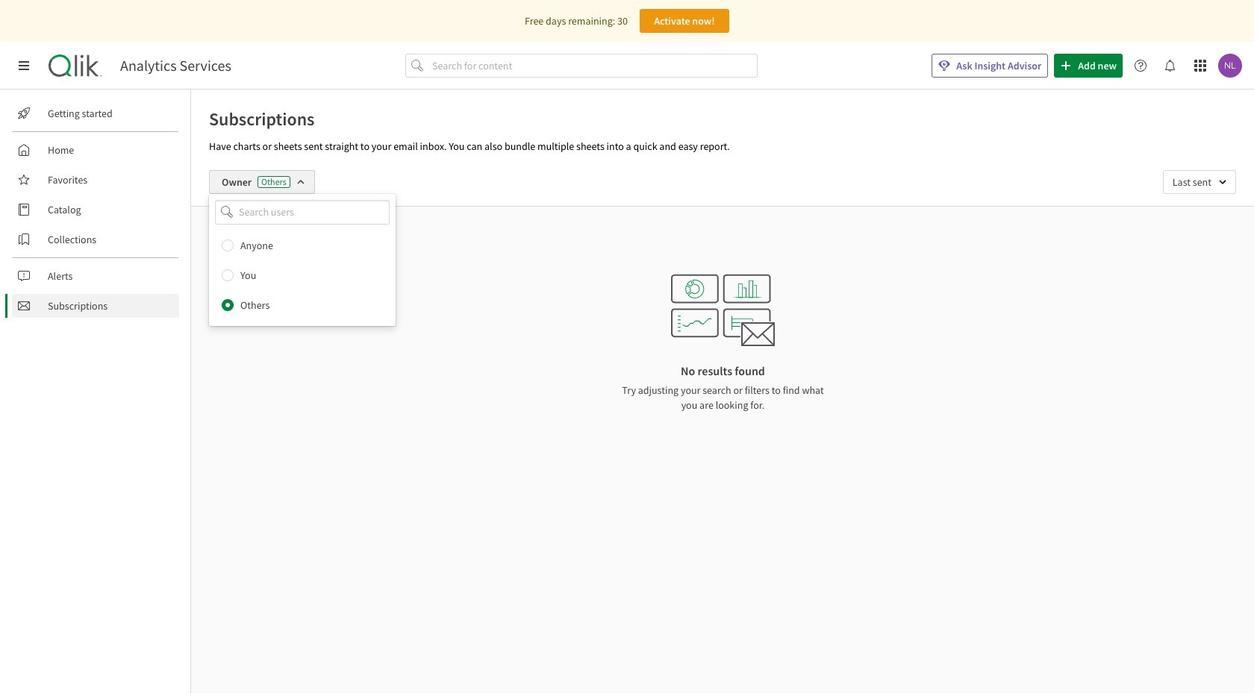 Task type: vqa. For each thing, say whether or not it's contained in the screenshot.
main content
no



Task type: describe. For each thing, give the bounding box(es) containing it.
analytics services element
[[120, 57, 231, 75]]

option group inside the filters region
[[209, 230, 396, 320]]

none field 'search users'
[[209, 200, 396, 224]]

noah lott image
[[1219, 54, 1243, 78]]

Search users text field
[[236, 200, 372, 224]]



Task type: locate. For each thing, give the bounding box(es) containing it.
Search for content text field
[[429, 54, 758, 78]]

close sidebar menu image
[[18, 60, 30, 72]]

option group
[[209, 230, 396, 320]]

None field
[[1163, 170, 1237, 194], [209, 200, 396, 224], [1163, 170, 1237, 194]]

filters region
[[191, 158, 1255, 326]]

navigation pane element
[[0, 96, 190, 324]]



